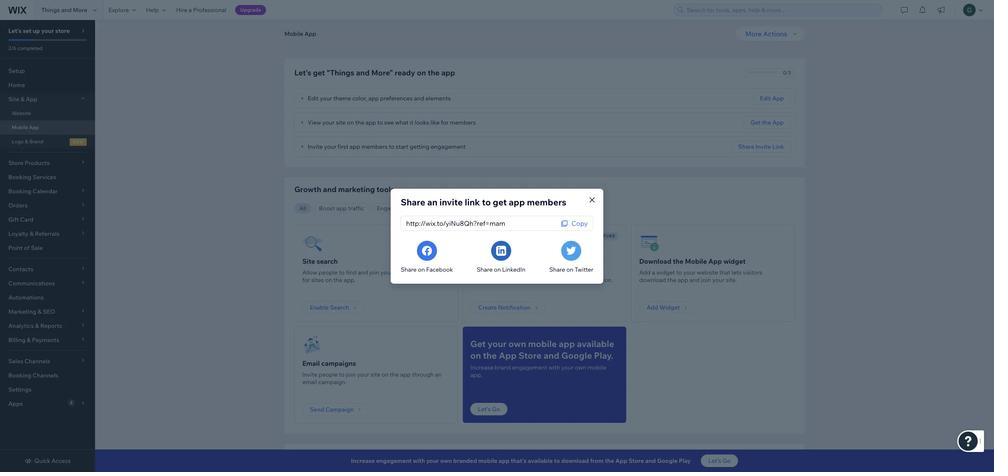 Task type: vqa. For each thing, say whether or not it's contained in the screenshot.
Booking Calendar
no



Task type: locate. For each thing, give the bounding box(es) containing it.
to left find
[[339, 269, 345, 276]]

getting
[[410, 143, 429, 151]]

0 horizontal spatial edit
[[308, 95, 319, 102]]

Search for tools, apps, help & more... field
[[684, 4, 879, 16]]

1 horizontal spatial get
[[751, 119, 761, 126]]

services left shop
[[355, 21, 367, 25]]

people down 'search' on the bottom left
[[319, 269, 338, 276]]

add inside button
[[647, 304, 658, 311]]

home left schedule
[[320, 20, 329, 24]]

to inside download the mobile app widget add a widget to your website that lets visitors download the app and join your site.
[[676, 269, 682, 276]]

get the app
[[751, 119, 784, 126]]

booking up the 'settings'
[[8, 372, 31, 379]]

ready
[[395, 68, 415, 78]]

site
[[8, 95, 19, 103], [302, 257, 315, 266]]

download inside download the mobile app widget add a widget to your website that lets visitors download the app and join your site.
[[639, 276, 666, 284]]

1 horizontal spatial a
[[540, 276, 543, 284]]

join right find
[[369, 269, 379, 276]]

0 horizontal spatial own
[[440, 457, 452, 465]]

your
[[41, 27, 54, 35], [320, 95, 332, 102], [322, 119, 335, 126], [324, 143, 336, 151], [381, 269, 393, 276], [566, 269, 578, 276], [683, 269, 695, 276], [712, 276, 724, 284], [488, 339, 507, 349], [561, 364, 574, 372], [357, 371, 369, 379], [426, 457, 439, 465]]

edit inside button
[[760, 95, 771, 102]]

site up allow
[[302, 257, 315, 266]]

and inside download the mobile app widget add a widget to your website that lets visitors download the app and join your site.
[[690, 276, 700, 284]]

people for campaigns
[[319, 371, 338, 379]]

0 vertical spatial site
[[336, 119, 346, 126]]

custom
[[544, 276, 565, 284]]

2 vertical spatial site
[[371, 371, 380, 379]]

email
[[302, 379, 317, 386]]

1 horizontal spatial mobile
[[284, 30, 303, 38]]

1 vertical spatial increase
[[351, 457, 375, 465]]

1 horizontal spatial join
[[369, 269, 379, 276]]

the up 'brand'
[[483, 350, 497, 361]]

for left sites
[[302, 276, 310, 284]]

app inside button
[[772, 95, 784, 102]]

email
[[302, 359, 320, 368]]

from
[[590, 457, 604, 465]]

services down brand
[[33, 173, 56, 181]]

1 horizontal spatial let's go
[[708, 457, 731, 465]]

for for your
[[441, 119, 449, 126]]

booking services
[[8, 173, 56, 181]]

0/3
[[783, 69, 791, 76]]

services inside booking services link
[[33, 173, 56, 181]]

1 horizontal spatial site
[[302, 257, 315, 266]]

channels
[[33, 372, 58, 379]]

app. left 'brand'
[[470, 372, 482, 379]]

0 vertical spatial services
[[355, 21, 367, 25]]

1 vertical spatial engagement
[[512, 364, 547, 372]]

mobile app inside mobile app button
[[284, 30, 316, 38]]

0 vertical spatial people
[[319, 269, 338, 276]]

2 vertical spatial mobile
[[685, 257, 707, 266]]

& for logo
[[25, 138, 28, 145]]

0 vertical spatial home
[[320, 20, 329, 24]]

share for share invite link
[[738, 143, 754, 151]]

0 vertical spatial let's
[[294, 68, 311, 78]]

1 horizontal spatial widget
[[724, 257, 746, 266]]

0 horizontal spatial let's go
[[478, 406, 500, 413]]

1 vertical spatial widget
[[656, 269, 675, 276]]

share for share on twitter
[[549, 266, 565, 273]]

the inside email campaigns invite people to join your site on the app through an email campaign.
[[390, 371, 399, 379]]

0 horizontal spatial mobile app
[[12, 124, 39, 131]]

a down download
[[652, 269, 655, 276]]

0 vertical spatial mobile
[[284, 30, 303, 38]]

1 vertical spatial let's go button
[[701, 455, 738, 467]]

1 horizontal spatial app.
[[470, 372, 482, 379]]

hire a professional
[[176, 6, 226, 14]]

get your own mobile app available on the app store and google play. increase brand engagement with your own mobile app.
[[470, 339, 614, 379]]

0 vertical spatial app.
[[344, 276, 356, 284]]

reminders
[[471, 276, 498, 284]]

edit app button
[[753, 92, 791, 105]]

None field
[[404, 216, 556, 230]]

share left link
[[738, 143, 754, 151]]

get inside 'get your own mobile app available on the app store and google play. increase brand engagement with your own mobile app.'
[[470, 339, 486, 349]]

things
[[41, 6, 60, 14]]

share down push
[[477, 266, 493, 273]]

booking channels
[[8, 372, 58, 379]]

join inside site search allow people to find and join your site when searching for sites on the app.
[[369, 269, 379, 276]]

invite left link
[[756, 143, 771, 151]]

on inside 'get your own mobile app available on the app store and google play. increase brand engagement with your own mobile app.'
[[470, 350, 481, 361]]

2 people from the top
[[319, 371, 338, 379]]

your inside sidebar element
[[41, 27, 54, 35]]

to right that's
[[554, 457, 560, 465]]

1 horizontal spatial mobile app
[[284, 30, 316, 38]]

0 horizontal spatial new
[[73, 139, 84, 145]]

add down download
[[639, 269, 651, 276]]

hire
[[176, 6, 187, 14]]

share for share on facebook
[[401, 266, 417, 273]]

engagement
[[431, 143, 466, 151], [512, 364, 547, 372], [376, 457, 412, 465]]

automations link
[[0, 291, 95, 305]]

site inside site search allow people to find and join your site when searching for sites on the app.
[[302, 257, 315, 266]]

get for the
[[751, 119, 761, 126]]

1 horizontal spatial &
[[25, 138, 28, 145]]

campaign.
[[318, 379, 347, 386]]

0 horizontal spatial download
[[561, 457, 589, 465]]

0 horizontal spatial increase
[[351, 457, 375, 465]]

1 horizontal spatial mobile
[[528, 339, 557, 349]]

invite your first app members to start getting engagement
[[308, 143, 466, 151]]

0 vertical spatial google
[[561, 350, 592, 361]]

more
[[511, 276, 526, 284]]

share right the engage
[[401, 197, 425, 207]]

0 horizontal spatial services
[[33, 173, 56, 181]]

to inside email campaigns invite people to join your site on the app through an email campaign.
[[339, 371, 345, 379]]

an
[[427, 197, 437, 207], [435, 371, 442, 379]]

mobile
[[284, 30, 303, 38], [12, 124, 28, 131], [685, 257, 707, 266]]

home
[[320, 20, 329, 24], [8, 81, 25, 89]]

play
[[679, 457, 691, 465]]

1 horizontal spatial increase
[[470, 364, 493, 372]]

notification
[[498, 304, 531, 311]]

logo
[[12, 138, 24, 145]]

share up custom
[[549, 266, 565, 273]]

for inside site search allow people to find and join your site when searching for sites on the app.
[[302, 276, 310, 284]]

2 booking from the top
[[8, 372, 31, 379]]

that's
[[511, 457, 527, 465]]

site for &
[[8, 95, 19, 103]]

the right from
[[605, 457, 614, 465]]

0 vertical spatial engagement
[[431, 143, 466, 151]]

the down download
[[667, 276, 676, 284]]

a right the hire
[[189, 6, 192, 14]]

2 edit from the left
[[760, 95, 771, 102]]

0 horizontal spatial for
[[302, 276, 310, 284]]

share inside button
[[738, 143, 754, 151]]

through
[[412, 371, 434, 379]]

increase inside 'get your own mobile app available on the app store and google play. increase brand engagement with your own mobile app.'
[[470, 364, 493, 372]]

site inside site search allow people to find and join your site when searching for sites on the app.
[[394, 269, 404, 276]]

elements
[[426, 95, 451, 102]]

1 horizontal spatial home
[[320, 20, 329, 24]]

1 horizontal spatial own
[[509, 339, 526, 349]]

available inside 'get your own mobile app available on the app store and google play. increase brand engagement with your own mobile app.'
[[577, 339, 614, 349]]

let's go button
[[470, 403, 508, 416], [701, 455, 738, 467]]

facebook
[[426, 266, 453, 273]]

a left custom
[[540, 276, 543, 284]]

share left searching on the bottom of page
[[401, 266, 417, 273]]

the up share invite link button
[[762, 119, 771, 126]]

send campaign button
[[302, 404, 369, 416]]

edit for edit your theme color, app preferences and elements
[[308, 95, 319, 102]]

0 vertical spatial increase
[[470, 364, 493, 372]]

share invite link
[[738, 143, 784, 151]]

sites
[[311, 276, 324, 284]]

& right logo at the top left of the page
[[25, 138, 28, 145]]

notifications
[[488, 257, 528, 266]]

share an invite link to get app members
[[401, 197, 566, 207]]

1 vertical spatial &
[[25, 138, 28, 145]]

site search heading
[[302, 256, 338, 266]]

join left that
[[701, 276, 711, 284]]

edit app
[[760, 95, 784, 102]]

0 vertical spatial store
[[519, 350, 542, 361]]

1 horizontal spatial services
[[355, 21, 367, 25]]

people inside email campaigns invite people to join your site on the app through an email campaign.
[[319, 371, 338, 379]]

download the mobile app widget add a widget to your website that lets visitors download the app and join your site.
[[639, 257, 762, 284]]

app inside download the mobile app widget add a widget to your website that lets visitors download the app and join your site.
[[678, 276, 688, 284]]

mobile inside sidebar element
[[12, 124, 28, 131]]

join down campaigns
[[346, 371, 356, 379]]

mobile app inside mobile app link
[[12, 124, 39, 131]]

instantly
[[508, 269, 531, 276]]

let's
[[8, 27, 22, 35]]

app inside dropdown button
[[26, 95, 37, 103]]

1 vertical spatial mobile app
[[12, 124, 39, 131]]

0 horizontal spatial engagement
[[376, 457, 412, 465]]

mobile app for mobile app button
[[284, 30, 316, 38]]

booking for booking services
[[8, 173, 31, 181]]

widget up lets on the bottom
[[724, 257, 746, 266]]

share
[[738, 143, 754, 151], [401, 197, 425, 207], [401, 266, 417, 273], [477, 266, 493, 273], [549, 266, 565, 273]]

new for new
[[73, 139, 84, 145]]

1 horizontal spatial engagement
[[431, 143, 466, 151]]

0 vertical spatial let's go
[[478, 406, 500, 413]]

widget
[[724, 257, 746, 266], [656, 269, 675, 276]]

members right like
[[450, 119, 476, 126]]

to right link
[[482, 197, 491, 207]]

home down setup
[[8, 81, 25, 89]]

download left from
[[561, 457, 589, 465]]

automations
[[8, 294, 44, 301]]

new
[[73, 139, 84, 145], [581, 234, 592, 239]]

go
[[492, 406, 500, 413], [723, 457, 731, 465]]

an inside email campaigns invite people to join your site on the app through an email campaign.
[[435, 371, 442, 379]]

people inside site search allow people to find and join your site when searching for sites on the app.
[[319, 269, 338, 276]]

1 horizontal spatial download
[[639, 276, 666, 284]]

available up 'play.'
[[577, 339, 614, 349]]

lets
[[732, 269, 742, 276]]

booking
[[8, 173, 31, 181], [8, 372, 31, 379]]

of
[[24, 244, 30, 252]]

1 vertical spatial get
[[493, 197, 507, 207]]

the left find
[[334, 276, 343, 284]]

an left invite
[[427, 197, 437, 207]]

google left 'play.'
[[561, 350, 592, 361]]

setup
[[8, 67, 25, 75]]

google left play
[[657, 457, 678, 465]]

traffic
[[348, 205, 364, 212]]

settings
[[8, 386, 31, 394]]

1 vertical spatial new
[[581, 234, 592, 239]]

2 horizontal spatial site
[[394, 269, 404, 276]]

your inside email campaigns invite people to join your site on the app through an email campaign.
[[357, 371, 369, 379]]

1 vertical spatial for
[[302, 276, 310, 284]]

download down download
[[639, 276, 666, 284]]

for right like
[[441, 119, 449, 126]]

1 vertical spatial an
[[435, 371, 442, 379]]

mobile app button
[[280, 28, 320, 40]]

to down campaigns
[[339, 371, 345, 379]]

get inside get the app button
[[751, 119, 761, 126]]

app
[[441, 68, 455, 78], [368, 95, 379, 102], [366, 119, 376, 126], [350, 143, 360, 151], [509, 197, 525, 207], [336, 205, 347, 212], [678, 276, 688, 284], [559, 339, 575, 349], [400, 371, 411, 379], [499, 457, 510, 465]]

get down the create
[[470, 339, 486, 349]]

1 vertical spatial app.
[[470, 372, 482, 379]]

site up website
[[8, 95, 19, 103]]

0 horizontal spatial join
[[346, 371, 356, 379]]

add inside download the mobile app widget add a widget to your website that lets visitors download the app and join your site.
[[639, 269, 651, 276]]

1 vertical spatial go
[[723, 457, 731, 465]]

1 vertical spatial mobile
[[12, 124, 28, 131]]

invite inside email campaigns invite people to join your site on the app through an email campaign.
[[302, 371, 317, 379]]

members left invite
[[412, 205, 438, 212]]

faqs
[[294, 452, 314, 461]]

& inside site & app dropdown button
[[21, 95, 24, 103]]

people for search
[[319, 269, 338, 276]]

members down push notifications heading
[[481, 269, 507, 276]]

0 horizontal spatial site
[[336, 119, 346, 126]]

join
[[369, 269, 379, 276], [701, 276, 711, 284], [346, 371, 356, 379]]

store inside 'get your own mobile app available on the app store and google play. increase brand engagement with your own mobile app.'
[[519, 350, 542, 361]]

0 vertical spatial widget
[[724, 257, 746, 266]]

push
[[471, 257, 487, 266]]

0 vertical spatial available
[[577, 339, 614, 349]]

share for share on linkedin
[[477, 266, 493, 273]]

1 edit from the left
[[308, 95, 319, 102]]

the left through
[[390, 371, 399, 379]]

new down copy
[[581, 234, 592, 239]]

booking down logo at the top left of the page
[[8, 173, 31, 181]]

1 horizontal spatial for
[[441, 119, 449, 126]]

help
[[146, 6, 159, 14]]

mobile inside download the mobile app widget add a widget to your website that lets visitors download the app and join your site.
[[685, 257, 707, 266]]

growth and marketing tools
[[294, 185, 395, 194]]

1 booking from the top
[[8, 173, 31, 181]]

invite
[[439, 197, 463, 207]]

1 vertical spatial available
[[528, 457, 553, 465]]

1 horizontal spatial available
[[577, 339, 614, 349]]

website
[[12, 110, 31, 116]]

0 vertical spatial download
[[639, 276, 666, 284]]

0 vertical spatial site
[[8, 95, 19, 103]]

0 horizontal spatial &
[[21, 95, 24, 103]]

new feature
[[581, 234, 615, 239]]

& up website
[[21, 95, 24, 103]]

get
[[751, 119, 761, 126], [470, 339, 486, 349]]

1 vertical spatial home
[[8, 81, 25, 89]]

2 horizontal spatial mobile
[[685, 257, 707, 266]]

to down download the mobile app widget heading
[[676, 269, 682, 276]]

1 horizontal spatial let's go button
[[701, 455, 738, 467]]

site inside site & app dropdown button
[[8, 95, 19, 103]]

invite down 'email'
[[302, 371, 317, 379]]

1 vertical spatial services
[[33, 173, 56, 181]]

0 vertical spatial get
[[313, 68, 325, 78]]

add left the widget
[[647, 304, 658, 311]]

2 horizontal spatial join
[[701, 276, 711, 284]]

edit for edit app
[[760, 95, 771, 102]]

0 vertical spatial booking
[[8, 173, 31, 181]]

1 people from the top
[[319, 269, 338, 276]]

0 vertical spatial mobile app
[[284, 30, 316, 38]]

about
[[549, 269, 565, 276]]

2 horizontal spatial a
[[652, 269, 655, 276]]

widget down download
[[656, 269, 675, 276]]

store
[[519, 350, 542, 361], [629, 457, 644, 465]]

0 vertical spatial mobile
[[528, 339, 557, 349]]

an right through
[[435, 371, 442, 379]]

0 horizontal spatial site
[[8, 95, 19, 103]]

1 horizontal spatial site
[[371, 371, 380, 379]]

shop
[[373, 21, 380, 25]]

0 horizontal spatial get
[[470, 339, 486, 349]]

2 horizontal spatial mobile
[[588, 364, 606, 372]]

home inside "home schedule services shop"
[[320, 20, 329, 24]]

create notification
[[478, 304, 531, 311]]

2/6
[[8, 45, 16, 51]]

1 vertical spatial add
[[647, 304, 658, 311]]

mobile inside button
[[284, 30, 303, 38]]

edit up get the app button
[[760, 95, 771, 102]]

1 vertical spatial store
[[629, 457, 644, 465]]

own
[[509, 339, 526, 349], [575, 364, 586, 372], [440, 457, 452, 465]]

new inside sidebar element
[[73, 139, 84, 145]]

app inside 'get your own mobile app available on the app store and google play. increase brand engagement with your own mobile app.'
[[499, 350, 517, 361]]

create
[[478, 304, 497, 311]]

2 vertical spatial mobile
[[478, 457, 497, 465]]

site for search
[[302, 257, 315, 266]]

home inside sidebar element
[[8, 81, 25, 89]]

setup link
[[0, 64, 95, 78]]

available right that's
[[528, 457, 553, 465]]

get up share invite link button
[[751, 119, 761, 126]]

share for share an invite link to get app members
[[401, 197, 425, 207]]

allow
[[302, 269, 317, 276]]

mobile app
[[284, 30, 316, 38], [12, 124, 39, 131]]

invite down view at the left top of page
[[308, 143, 323, 151]]

app. up search
[[344, 276, 356, 284]]

app.
[[344, 276, 356, 284], [470, 372, 482, 379]]

1 horizontal spatial new
[[581, 234, 592, 239]]

0 vertical spatial add
[[639, 269, 651, 276]]

app inside download the mobile app widget add a widget to your website that lets visitors download the app and join your site.
[[709, 257, 722, 266]]

people down email campaigns heading
[[319, 371, 338, 379]]

get left "things on the left top of the page
[[313, 68, 325, 78]]

like
[[430, 119, 440, 126]]

new down mobile app link
[[73, 139, 84, 145]]

0 vertical spatial for
[[441, 119, 449, 126]]

2 horizontal spatial engagement
[[512, 364, 547, 372]]

1 horizontal spatial get
[[493, 197, 507, 207]]

create notification button
[[471, 301, 546, 314]]

google inside 'get your own mobile app available on the app store and google play. increase brand engagement with your own mobile app.'
[[561, 350, 592, 361]]

1 vertical spatial let's
[[478, 406, 491, 413]]

edit up view at the left top of page
[[308, 95, 319, 102]]

get right link
[[493, 197, 507, 207]]

1 horizontal spatial let's
[[478, 406, 491, 413]]



Task type: describe. For each thing, give the bounding box(es) containing it.
quick
[[34, 457, 50, 465]]

growth
[[294, 185, 321, 194]]

quick access
[[34, 457, 71, 465]]

let
[[471, 269, 479, 276]]

on inside site search allow people to find and join your site when searching for sites on the app.
[[325, 276, 332, 284]]

brand
[[29, 138, 43, 145]]

download
[[639, 257, 671, 266]]

the down color,
[[355, 119, 364, 126]]

share on facebook
[[401, 266, 453, 273]]

explore
[[109, 6, 129, 14]]

0 horizontal spatial get
[[313, 68, 325, 78]]

upgrade button
[[235, 5, 266, 15]]

it
[[410, 119, 413, 126]]

send campaign
[[310, 406, 354, 414]]

and inside push notifications let members instantly know about your deals, reminders and more with a custom push notification.
[[500, 276, 510, 284]]

site.
[[726, 276, 737, 284]]

invite inside button
[[756, 143, 771, 151]]

link
[[465, 197, 480, 207]]

with inside 'get your own mobile app available on the app store and google play. increase brand engagement with your own mobile app.'
[[549, 364, 560, 372]]

know
[[533, 269, 547, 276]]

a inside push notifications let members instantly know about your deals, reminders and more with a custom push notification.
[[540, 276, 543, 284]]

2 vertical spatial let's
[[708, 457, 721, 465]]

to left "start"
[[389, 143, 394, 151]]

for for search
[[302, 276, 310, 284]]

notification.
[[581, 276, 613, 284]]

services inside "home schedule services shop"
[[355, 21, 367, 25]]

2/6 completed
[[8, 45, 42, 51]]

app. inside site search allow people to find and join your site when searching for sites on the app.
[[344, 276, 356, 284]]

1 vertical spatial google
[[657, 457, 678, 465]]

mobile app for mobile app link
[[12, 124, 39, 131]]

1 vertical spatial own
[[575, 364, 586, 372]]

and inside 'get your own mobile app available on the app store and google play. increase brand engagement with your own mobile app.'
[[544, 350, 559, 361]]

when
[[405, 269, 420, 276]]

push notifications let members instantly know about your deals, reminders and more with a custom push notification.
[[471, 257, 613, 284]]

up
[[33, 27, 40, 35]]

get for your
[[470, 339, 486, 349]]

0 horizontal spatial widget
[[656, 269, 675, 276]]

on inside email campaigns invite people to join your site on the app through an email campaign.
[[382, 371, 389, 379]]

with inside push notifications let members instantly know about your deals, reminders and more with a custom push notification.
[[527, 276, 538, 284]]

start
[[396, 143, 408, 151]]

site inside email campaigns invite people to join your site on the app through an email campaign.
[[371, 371, 380, 379]]

share on twitter
[[549, 266, 593, 273]]

1 horizontal spatial store
[[629, 457, 644, 465]]

share invite link button
[[731, 141, 791, 153]]

app inside 'get your own mobile app available on the app store and google play. increase brand engagement with your own mobile app.'
[[559, 339, 575, 349]]

home link
[[0, 78, 95, 92]]

booking for booking channels
[[8, 372, 31, 379]]

2 vertical spatial engagement
[[376, 457, 412, 465]]

copy
[[571, 219, 588, 227]]

0 vertical spatial go
[[492, 406, 500, 413]]

0 horizontal spatial a
[[189, 6, 192, 14]]

site & app
[[8, 95, 37, 103]]

to inside site search allow people to find and join your site when searching for sites on the app.
[[339, 269, 345, 276]]

point of sale link
[[0, 241, 95, 255]]

campaign
[[326, 406, 354, 414]]

mobile for mobile app button
[[284, 30, 303, 38]]

app. inside 'get your own mobile app available on the app store and google play. increase brand engagement with your own mobile app.'
[[470, 372, 482, 379]]

sale
[[31, 244, 43, 252]]

your inside push notifications let members instantly know about your deals, reminders and more with a custom push notification.
[[566, 269, 578, 276]]

0 horizontal spatial let's go button
[[470, 403, 508, 416]]

point
[[8, 244, 23, 252]]

quick access button
[[24, 457, 71, 465]]

join inside download the mobile app widget add a widget to your website that lets visitors download the app and join your site.
[[701, 276, 711, 284]]

0 horizontal spatial mobile
[[478, 457, 497, 465]]

2 vertical spatial own
[[440, 457, 452, 465]]

sidebar element
[[0, 20, 95, 472]]

download the mobile app widget heading
[[639, 256, 746, 266]]

more
[[73, 6, 87, 14]]

the inside site search allow people to find and join your site when searching for sites on the app.
[[334, 276, 343, 284]]

website
[[697, 269, 718, 276]]

send
[[310, 406, 324, 414]]

and inside site search allow people to find and join your site when searching for sites on the app.
[[358, 269, 368, 276]]

1 vertical spatial mobile
[[588, 364, 606, 372]]

campaigns
[[321, 359, 356, 368]]

email campaigns heading
[[302, 359, 356, 369]]

link
[[772, 143, 784, 151]]

app inside email campaigns invite people to join your site on the app through an email campaign.
[[400, 371, 411, 379]]

your inside site search allow people to find and join your site when searching for sites on the app.
[[381, 269, 393, 276]]

site & app button
[[0, 92, 95, 106]]

add widget
[[647, 304, 680, 311]]

0 vertical spatial own
[[509, 339, 526, 349]]

more"
[[371, 68, 393, 78]]

email campaigns invite people to join your site on the app through an email campaign.
[[302, 359, 442, 386]]

deals,
[[579, 269, 595, 276]]

add widget button
[[639, 301, 695, 314]]

members left "start"
[[362, 143, 388, 151]]

brand
[[495, 364, 511, 372]]

the up elements
[[428, 68, 440, 78]]

boost app traffic
[[319, 205, 364, 212]]

join inside email campaigns invite people to join your site on the app through an email campaign.
[[346, 371, 356, 379]]

members inside push notifications let members instantly know about your deals, reminders and more with a custom push notification.
[[481, 269, 507, 276]]

edit your theme color, app preferences and elements
[[308, 95, 451, 102]]

play.
[[594, 350, 614, 361]]

home for home
[[8, 81, 25, 89]]

home for home schedule services shop
[[320, 20, 329, 24]]

0 vertical spatial an
[[427, 197, 437, 207]]

enable search button
[[302, 301, 364, 314]]

upgrade
[[240, 7, 261, 13]]

1 vertical spatial let's go
[[708, 457, 731, 465]]

members up copy button
[[527, 197, 566, 207]]

let's get "things and more" ready on the app
[[294, 68, 455, 78]]

home schedule services shop
[[320, 20, 380, 25]]

0 horizontal spatial available
[[528, 457, 553, 465]]

push
[[566, 276, 579, 284]]

new for new feature
[[581, 234, 592, 239]]

the right download
[[673, 257, 684, 266]]

the inside button
[[762, 119, 771, 126]]

logo & brand
[[12, 138, 43, 145]]

the inside 'get your own mobile app available on the app store and google play. increase brand engagement with your own mobile app.'
[[483, 350, 497, 361]]

feature
[[594, 234, 615, 239]]

find
[[346, 269, 356, 276]]

hire a professional link
[[171, 0, 231, 20]]

tools
[[377, 185, 395, 194]]

share on linkedin
[[477, 266, 525, 273]]

help button
[[141, 0, 171, 20]]

mobile for mobile app link
[[12, 124, 28, 131]]

point of sale
[[8, 244, 43, 252]]

engagement inside 'get your own mobile app available on the app store and google play. increase brand engagement with your own mobile app.'
[[512, 364, 547, 372]]

to left see
[[377, 119, 383, 126]]

things and more
[[41, 6, 87, 14]]

push notifications heading
[[471, 256, 528, 266]]

a inside download the mobile app widget add a widget to your website that lets visitors download the app and join your site.
[[652, 269, 655, 276]]

1 horizontal spatial go
[[723, 457, 731, 465]]

marketing
[[338, 185, 375, 194]]

completed
[[17, 45, 42, 51]]

& for site
[[21, 95, 24, 103]]

1 vertical spatial download
[[561, 457, 589, 465]]

view your site on the app to see what it looks like for members
[[308, 119, 476, 126]]

booking services link
[[0, 170, 95, 184]]

professional
[[193, 6, 226, 14]]

0 horizontal spatial let's
[[294, 68, 311, 78]]

looks
[[415, 119, 429, 126]]

engage with members
[[377, 205, 438, 212]]

view
[[308, 119, 321, 126]]

first
[[338, 143, 348, 151]]

linkedin
[[502, 266, 525, 273]]

widget
[[660, 304, 680, 311]]



